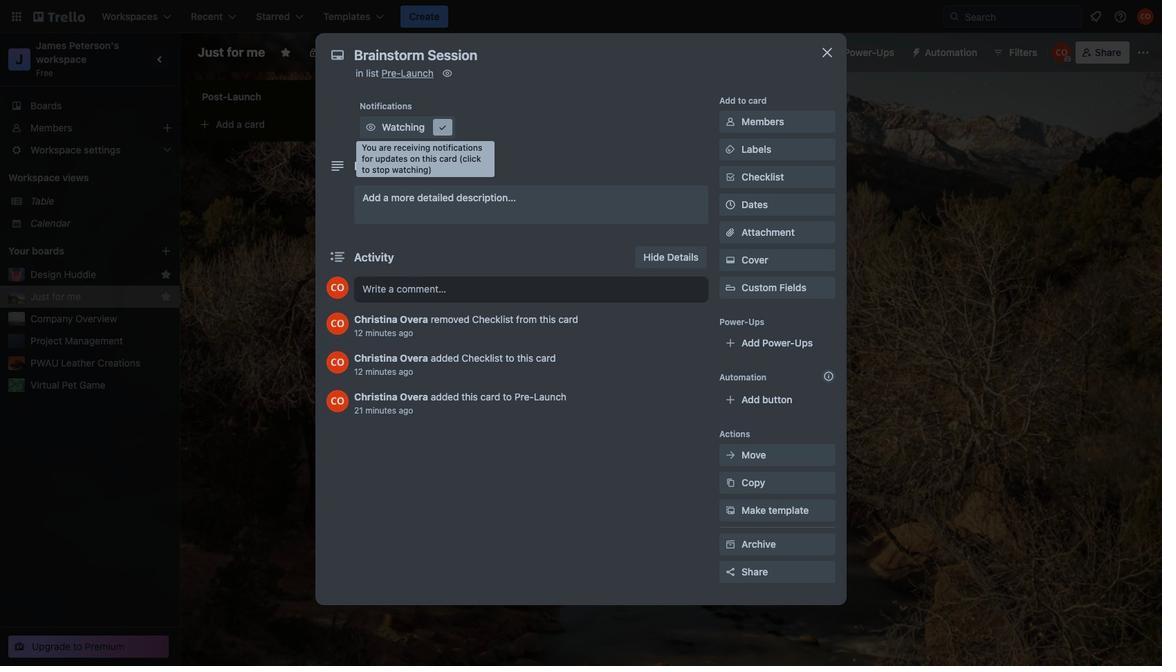 Task type: vqa. For each thing, say whether or not it's contained in the screenshot.
Your boards with 6 items element at left
yes



Task type: locate. For each thing, give the bounding box(es) containing it.
None text field
[[347, 43, 804, 68]]

create from template… image
[[354, 119, 365, 130]]

0 vertical spatial starred icon image
[[161, 269, 172, 280]]

0 vertical spatial christina overa (christinaovera) image
[[1138, 8, 1154, 25]]

1 vertical spatial starred icon image
[[161, 291, 172, 302]]

sm image
[[364, 120, 378, 134], [436, 120, 450, 134], [724, 143, 738, 156], [724, 253, 738, 267], [724, 448, 738, 462], [724, 476, 738, 490], [724, 538, 738, 551]]

2 starred icon image from the top
[[161, 291, 172, 302]]

starred icon image
[[161, 269, 172, 280], [161, 291, 172, 302]]

add board image
[[161, 246, 172, 257]]

0 vertical spatial christina overa (christinaovera) image
[[1052, 43, 1072, 62]]

your boards with 6 items element
[[8, 243, 140, 259]]

customize views image
[[433, 46, 447, 60]]

0 notifications image
[[1088, 8, 1104, 25]]

christina overa (christinaovera) image
[[1052, 43, 1072, 62], [327, 313, 349, 335], [327, 390, 349, 412]]

sm image
[[906, 42, 925, 61], [441, 66, 455, 80], [724, 115, 738, 129], [724, 504, 738, 518]]

christina overa (christinaovera) image
[[1138, 8, 1154, 25], [327, 277, 349, 299], [327, 352, 349, 374]]



Task type: describe. For each thing, give the bounding box(es) containing it.
1 vertical spatial christina overa (christinaovera) image
[[327, 277, 349, 299]]

Search field
[[960, 7, 1081, 26]]

show menu image
[[1137, 46, 1151, 60]]

1 starred icon image from the top
[[161, 269, 172, 280]]

1 vertical spatial christina overa (christinaovera) image
[[327, 313, 349, 335]]

close dialog image
[[819, 44, 836, 61]]

primary element
[[0, 0, 1162, 33]]

Board name text field
[[191, 42, 272, 64]]

2 vertical spatial christina overa (christinaovera) image
[[327, 352, 349, 374]]

Write a comment text field
[[354, 277, 709, 302]]

2 vertical spatial christina overa (christinaovera) image
[[327, 390, 349, 412]]

star or unstar board image
[[280, 47, 291, 58]]

open information menu image
[[1114, 10, 1128, 24]]

search image
[[949, 11, 960, 22]]



